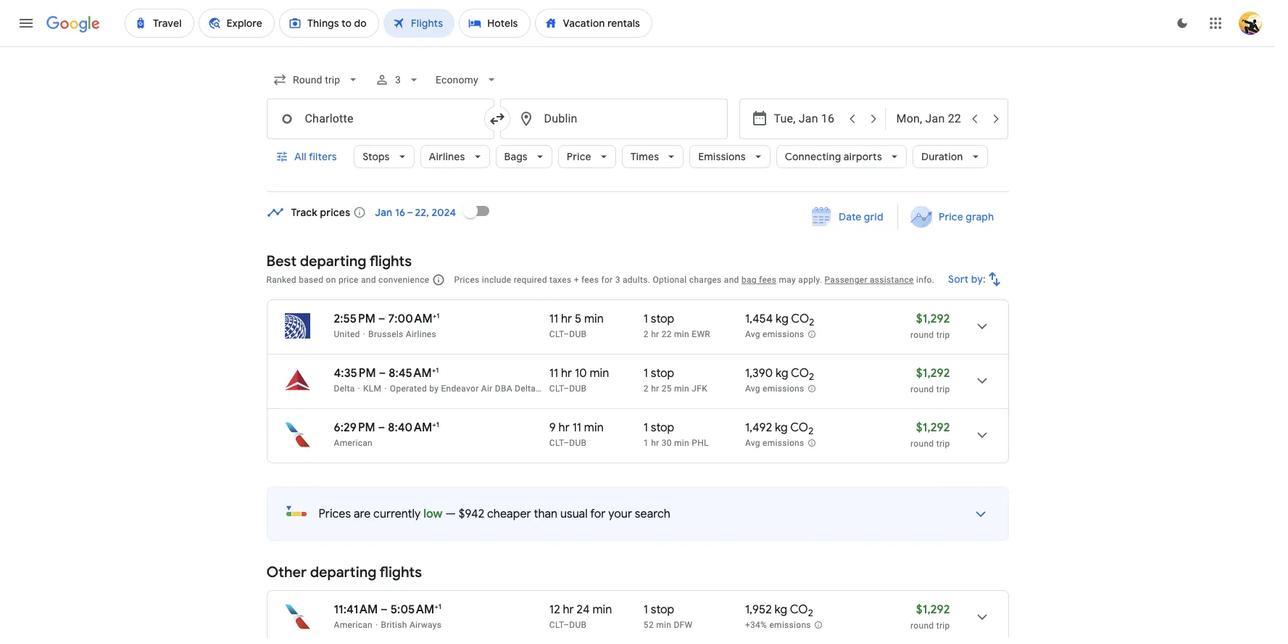 Task type: locate. For each thing, give the bounding box(es) containing it.
1,454
[[745, 312, 773, 326]]

1292 US dollars text field
[[916, 312, 950, 326], [916, 603, 950, 617]]

emissions down 1,492 kg co 2
[[763, 438, 804, 448]]

kg inside 1,952 kg co 2
[[775, 603, 788, 617]]

airlines inside 'popup button'
[[429, 150, 465, 163]]

clt inside 11 hr 5 min clt – dub
[[549, 329, 564, 339]]

1 horizontal spatial price
[[939, 210, 964, 223]]

8:40 am
[[388, 421, 432, 435]]

3 stop from the top
[[651, 421, 675, 435]]

0 vertical spatial flights
[[370, 252, 412, 270]]

co up the +34% emissions
[[790, 603, 808, 617]]

avg down "1,390"
[[745, 384, 760, 394]]

kg for 1,454
[[776, 312, 789, 326]]

stop inside 1 stop 2 hr 25 min jfk
[[651, 366, 675, 381]]

clt down total duration 11 hr 5 min. element
[[549, 329, 564, 339]]

min right 9
[[584, 421, 604, 435]]

trip left "flight details. leaves charlotte douglas international airport at 2:55 pm on tuesday, january 16 and arrives at dublin airport at 7:00 am on wednesday, january 17." image
[[937, 330, 950, 340]]

0 vertical spatial departing
[[300, 252, 366, 270]]

hr right 12
[[563, 603, 574, 617]]

kg inside 1,390 kg co 2
[[776, 366, 789, 381]]

avg for 1,454
[[745, 329, 760, 339]]

None search field
[[266, 62, 1009, 192]]

american
[[334, 438, 373, 448], [334, 620, 373, 630]]

trip for 1,492
[[937, 439, 950, 449]]

ranked based on price and convenience
[[266, 275, 430, 285]]

1 down adults.
[[644, 312, 648, 326]]

– right 6:29 pm
[[378, 421, 385, 435]]

fees right taxes
[[582, 275, 599, 285]]

clt down 12
[[549, 620, 564, 630]]

1292 us dollars text field for 1,454
[[916, 312, 950, 326]]

operated
[[390, 384, 427, 394]]

main content
[[266, 194, 1009, 638]]

prices right 'learn more about ranking' icon at the left top
[[454, 275, 480, 285]]

None field
[[266, 67, 366, 93], [430, 67, 504, 93], [266, 67, 366, 93], [430, 67, 504, 93]]

price right 'bags' popup button
[[567, 150, 592, 163]]

1 vertical spatial 3
[[615, 275, 620, 285]]

$1,292 down sort
[[916, 312, 950, 326]]

co for 1,390
[[791, 366, 809, 381]]

1 horizontal spatial prices
[[454, 275, 480, 285]]

4 1 stop flight. element from the top
[[644, 603, 675, 619]]

2 inside 1,492 kg co 2
[[809, 425, 814, 437]]

trip down $1,292 text field
[[937, 384, 950, 394]]

None text field
[[266, 99, 494, 139], [500, 99, 728, 139], [266, 99, 494, 139], [500, 99, 728, 139]]

1 inside 1 stop 2 hr 25 min jfk
[[644, 366, 648, 381]]

1 vertical spatial 1292 us dollars text field
[[916, 603, 950, 617]]

kg right '1,454'
[[776, 312, 789, 326]]

emissions down 1,454 kg co 2
[[763, 329, 804, 339]]

clt inside 12 hr 24 min clt – dub
[[549, 620, 564, 630]]

american down 11:41 am
[[334, 620, 373, 630]]

2:55 pm – 7:00 am + 1
[[334, 311, 440, 326]]

1292 us dollars text field left flight details. leaves charlotte douglas international airport at 11:41 am on tuesday, january 16 and arrives at dublin airport at 5:05 am on wednesday, january 17. icon
[[916, 603, 950, 617]]

11 up the connection
[[549, 366, 558, 381]]

– down total duration 11 hr 10 min. element on the bottom of page
[[564, 384, 569, 394]]

clt up 9
[[549, 384, 564, 394]]

– inside 9 hr 11 min clt – dub
[[564, 438, 569, 448]]

times button
[[622, 139, 684, 174]]

min inside 11 hr 10 min clt – dub
[[590, 366, 609, 381]]

dub for 11
[[569, 438, 587, 448]]

1 up layover (1 of 1) is a 2 hr 25 min layover at john f. kennedy international airport in new york. element
[[644, 366, 648, 381]]

– up british
[[381, 603, 388, 617]]

jfk
[[692, 384, 708, 394]]

kg for 1,492
[[775, 421, 788, 435]]

2 $1,292 from the top
[[916, 366, 950, 381]]

departing up on at the top of the page
[[300, 252, 366, 270]]

kg inside 1,492 kg co 2
[[775, 421, 788, 435]]

round down 1292 us dollars text field
[[911, 439, 934, 449]]

2 inside 1,390 kg co 2
[[809, 371, 814, 383]]

0 vertical spatial avg emissions
[[745, 329, 804, 339]]

1 horizontal spatial 3
[[615, 275, 620, 285]]

0 horizontal spatial and
[[361, 275, 376, 285]]

2 dub from the top
[[569, 384, 587, 394]]

+ up the airways
[[435, 602, 439, 611]]

Return text field
[[897, 99, 963, 138]]

learn more about tracked prices image
[[353, 206, 366, 219]]

+ inside 4:35 pm – 8:45 am + 1
[[432, 365, 436, 375]]

$1,292
[[916, 312, 950, 326], [916, 366, 950, 381], [916, 421, 950, 435], [916, 603, 950, 617]]

flights up 5:05 am
[[380, 563, 422, 582]]

1 clt from the top
[[549, 329, 564, 339]]

$1,292 left the flight details. leaves charlotte douglas international airport at 6:29 pm on tuesday, january 16 and arrives at dublin airport at 8:40 am on wednesday, january 17. image
[[916, 421, 950, 435]]

4 round from the top
[[911, 621, 934, 631]]

1 vertical spatial prices
[[319, 507, 351, 521]]

1 vertical spatial avg
[[745, 384, 760, 394]]

min right 5
[[584, 312, 604, 326]]

– inside 11 hr 5 min clt – dub
[[564, 329, 569, 339]]

– down total duration 11 hr 5 min. element
[[564, 329, 569, 339]]

3 trip from the top
[[937, 439, 950, 449]]

2 inside 1,454 kg co 2
[[809, 316, 815, 329]]

3
[[395, 74, 401, 86], [615, 275, 620, 285]]

0 horizontal spatial  image
[[358, 384, 360, 394]]

total duration 12 hr 24 min. element
[[549, 603, 644, 619]]

connecting airports
[[785, 150, 882, 163]]

3 avg from the top
[[745, 438, 760, 448]]

0 vertical spatial price
[[567, 150, 592, 163]]

2 up the +34% emissions
[[808, 607, 813, 619]]

1 stop flight. element up 22
[[644, 312, 675, 328]]

2 inside 1,952 kg co 2
[[808, 607, 813, 619]]

0 vertical spatial 3
[[395, 74, 401, 86]]

1 horizontal spatial delta
[[515, 384, 536, 394]]

price inside button
[[939, 210, 964, 223]]

kg for 1,390
[[776, 366, 789, 381]]

4 trip from the top
[[937, 621, 950, 631]]

2 trip from the top
[[937, 384, 950, 394]]

price left graph
[[939, 210, 964, 223]]

required
[[514, 275, 547, 285]]

0 vertical spatial prices
[[454, 275, 480, 285]]

1 vertical spatial avg emissions
[[745, 384, 804, 394]]

total duration 11 hr 10 min. element
[[549, 366, 644, 383]]

stop up 22
[[651, 312, 675, 326]]

$1,292 round trip up $1,292 text field
[[911, 312, 950, 340]]

clt inside 11 hr 10 min clt – dub
[[549, 384, 564, 394]]

co inside 1,390 kg co 2
[[791, 366, 809, 381]]

dub down 10
[[569, 384, 587, 394]]

0 vertical spatial 1292 us dollars text field
[[916, 312, 950, 326]]

Departure time: 4:35 PM. text field
[[334, 366, 376, 381]]

stop
[[651, 312, 675, 326], [651, 366, 675, 381], [651, 421, 675, 435], [651, 603, 675, 617]]

min inside 11 hr 5 min clt – dub
[[584, 312, 604, 326]]

avg emissions for 1,390
[[745, 384, 804, 394]]

avg emissions down 1,390 kg co 2
[[745, 384, 804, 394]]

hr right 9
[[559, 421, 570, 435]]

+ down by
[[432, 420, 436, 429]]

price button
[[558, 139, 616, 174]]

round for 1,492
[[911, 439, 934, 449]]

flight details. leaves charlotte douglas international airport at 11:41 am on tuesday, january 16 and arrives at dublin airport at 5:05 am on wednesday, january 17. image
[[965, 600, 1000, 634]]

min inside 1 stop 1 hr 30 min phl
[[674, 438, 690, 448]]

+ inside 6:29 pm – 8:40 am + 1
[[432, 420, 436, 429]]

2 for 1,390
[[809, 371, 814, 383]]

3 round from the top
[[911, 439, 934, 449]]

1 stop flight. element
[[644, 312, 675, 328], [644, 366, 675, 383], [644, 421, 675, 437], [644, 603, 675, 619]]

1,492 kg co 2
[[745, 421, 814, 437]]

1 horizontal spatial fees
[[759, 275, 777, 285]]

round for 1,952
[[911, 621, 934, 631]]

price
[[567, 150, 592, 163], [939, 210, 964, 223]]

airlines
[[429, 150, 465, 163], [406, 329, 436, 339]]

– down total duration 12 hr 24 min. element
[[564, 620, 569, 630]]

hr left 5
[[561, 312, 572, 326]]

british airways
[[381, 620, 442, 630]]

4:35 pm – 8:45 am + 1
[[334, 365, 439, 381]]

3 clt from the top
[[549, 438, 564, 448]]

2 left 25
[[644, 384, 649, 394]]

0 horizontal spatial price
[[567, 150, 592, 163]]

fees right bag
[[759, 275, 777, 285]]

prices for prices are currently low — $942 cheaper than usual for your search
[[319, 507, 351, 521]]

– up klm
[[379, 366, 386, 381]]

+
[[574, 275, 579, 285], [433, 311, 437, 320], [432, 365, 436, 375], [432, 420, 436, 429], [435, 602, 439, 611]]

4 $1,292 round trip from the top
[[911, 603, 950, 631]]

round
[[911, 330, 934, 340], [911, 384, 934, 394], [911, 439, 934, 449], [911, 621, 934, 631]]

airports
[[844, 150, 882, 163]]

dub down 24
[[569, 620, 587, 630]]

1 1292 us dollars text field from the top
[[916, 312, 950, 326]]

kg inside 1,454 kg co 2
[[776, 312, 789, 326]]

 image
[[363, 329, 366, 339], [358, 384, 360, 394]]

cheaper
[[487, 507, 531, 521]]

1 vertical spatial price
[[939, 210, 964, 223]]

sort by:
[[948, 273, 986, 286]]

2 for 1,492
[[809, 425, 814, 437]]

4 $1,292 from the top
[[916, 603, 950, 617]]

2
[[809, 316, 815, 329], [644, 329, 649, 339], [809, 371, 814, 383], [644, 384, 649, 394], [809, 425, 814, 437], [808, 607, 813, 619]]

 image for 2:55 pm
[[363, 329, 366, 339]]

1 right 7:00 am
[[437, 311, 440, 320]]

0 vertical spatial american
[[334, 438, 373, 448]]

0 vertical spatial avg
[[745, 329, 760, 339]]

2:55 pm
[[334, 312, 376, 326]]

0 horizontal spatial 3
[[395, 74, 401, 86]]

2 for 1,454
[[809, 316, 815, 329]]

emissions for 1,952
[[770, 620, 811, 630]]

1 vertical spatial  image
[[358, 384, 360, 394]]

0 horizontal spatial fees
[[582, 275, 599, 285]]

date grid
[[839, 210, 883, 223]]

1 stop flight. element for 11 hr 10 min
[[644, 366, 675, 383]]

price inside popup button
[[567, 150, 592, 163]]

1 stop flight. element up 25
[[644, 366, 675, 383]]

clt down 9
[[549, 438, 564, 448]]

emissions
[[698, 150, 746, 163]]

hr left 25
[[651, 384, 659, 394]]

3 dub from the top
[[569, 438, 587, 448]]

hr inside 1 stop 2 hr 22 min ewr
[[651, 329, 659, 339]]

– inside 12 hr 24 min clt – dub
[[564, 620, 569, 630]]

4 dub from the top
[[569, 620, 587, 630]]

1,390 kg co 2
[[745, 366, 814, 383]]

round for 1,454
[[911, 330, 934, 340]]

trip down 1292 us dollars text field
[[937, 439, 950, 449]]

clt inside 9 hr 11 min clt – dub
[[549, 438, 564, 448]]

min inside 12 hr 24 min clt – dub
[[593, 603, 612, 617]]

– down "total duration 9 hr 11 min." element
[[564, 438, 569, 448]]

1 stop flight. element up 30
[[644, 421, 675, 437]]

co inside 1,454 kg co 2
[[791, 312, 809, 326]]

1 avg emissions from the top
[[745, 329, 804, 339]]

0 horizontal spatial delta
[[334, 384, 355, 394]]

2 stop from the top
[[651, 366, 675, 381]]

$1,292 round trip for 1,492
[[911, 421, 950, 449]]

avg
[[745, 329, 760, 339], [745, 384, 760, 394], [745, 438, 760, 448]]

2 down apply.
[[809, 316, 815, 329]]

0 vertical spatial for
[[601, 275, 613, 285]]

min right 30
[[674, 438, 690, 448]]

2 and from the left
[[724, 275, 739, 285]]

3 $1,292 round trip from the top
[[911, 421, 950, 449]]

12
[[549, 603, 560, 617]]

Arrival time: 5:05 AM on  Wednesday, January 17. text field
[[391, 602, 442, 617]]

1 inside 1 stop 52 min dfw
[[644, 603, 648, 617]]

departing
[[300, 252, 366, 270], [310, 563, 377, 582]]

1 avg from the top
[[745, 329, 760, 339]]

kg
[[776, 312, 789, 326], [776, 366, 789, 381], [775, 421, 788, 435], [775, 603, 788, 617]]

4 clt from the top
[[549, 620, 564, 630]]

airlines up '2024'
[[429, 150, 465, 163]]

stop up 25
[[651, 366, 675, 381]]

by:
[[971, 273, 986, 286]]

1 trip from the top
[[937, 330, 950, 340]]

and
[[361, 275, 376, 285], [724, 275, 739, 285]]

stop inside 1 stop 52 min dfw
[[651, 603, 675, 617]]

min right 10
[[590, 366, 609, 381]]

co down apply.
[[791, 312, 809, 326]]

2 inside 1 stop 2 hr 25 min jfk
[[644, 384, 649, 394]]

1 vertical spatial departing
[[310, 563, 377, 582]]

airlines down the 'arrival time: 7:00 am on  wednesday, january 17.' text field at the left of page
[[406, 329, 436, 339]]

1 round from the top
[[911, 330, 934, 340]]

dub inside 11 hr 10 min clt – dub
[[569, 384, 587, 394]]

stop up 30
[[651, 421, 675, 435]]

2 vertical spatial 11
[[573, 421, 582, 435]]

Departure time: 2:55 PM. text field
[[334, 312, 376, 326]]

best
[[266, 252, 297, 270]]

min right 24
[[593, 603, 612, 617]]

$1,292 round trip up 1292 us dollars text field
[[911, 366, 950, 394]]

Arrival time: 7:00 AM on  Wednesday, January 17. text field
[[388, 311, 440, 326]]

bag fees button
[[742, 275, 777, 285]]

+ down 'learn more about ranking' icon at the left top
[[433, 311, 437, 320]]

+ inside 11:41 am – 5:05 am + 1
[[435, 602, 439, 611]]

11 hr 10 min clt – dub
[[549, 366, 609, 394]]

2 $1,292 round trip from the top
[[911, 366, 950, 394]]

stop inside 1 stop 2 hr 22 min ewr
[[651, 312, 675, 326]]

2 right 1,492
[[809, 425, 814, 437]]

1 inside 4:35 pm – 8:45 am + 1
[[436, 365, 439, 375]]

hr inside 9 hr 11 min clt – dub
[[559, 421, 570, 435]]

american down the departure time: 6:29 pm. text box at the bottom left of the page
[[334, 438, 373, 448]]

flight details. leaves charlotte douglas international airport at 2:55 pm on tuesday, january 16 and arrives at dublin airport at 7:00 am on wednesday, january 17. image
[[965, 309, 1000, 344]]

flights
[[370, 252, 412, 270], [380, 563, 422, 582]]

co right 1,492
[[790, 421, 809, 435]]

2 avg emissions from the top
[[745, 384, 804, 394]]

min
[[584, 312, 604, 326], [674, 329, 690, 339], [590, 366, 609, 381], [674, 384, 690, 394], [584, 421, 604, 435], [674, 438, 690, 448], [593, 603, 612, 617], [656, 620, 672, 630]]

6:29 pm
[[334, 421, 375, 435]]

avg emissions down 1,454 kg co 2
[[745, 329, 804, 339]]

1 $1,292 from the top
[[916, 312, 950, 326]]

trip for 1,952
[[937, 621, 950, 631]]

2 delta from the left
[[515, 384, 536, 394]]

1 vertical spatial american
[[334, 620, 373, 630]]

1 up the airways
[[439, 602, 442, 611]]

min right 52
[[656, 620, 672, 630]]

ranked
[[266, 275, 297, 285]]

delta down 4:35 pm on the bottom of the page
[[334, 384, 355, 394]]

co for 1,454
[[791, 312, 809, 326]]

1 up 52
[[644, 603, 648, 617]]

dub inside 9 hr 11 min clt – dub
[[569, 438, 587, 448]]

1 dub from the top
[[569, 329, 587, 339]]

airways
[[410, 620, 442, 630]]

delta
[[334, 384, 355, 394], [515, 384, 536, 394]]

hr left 10
[[561, 366, 572, 381]]

min inside 1 stop 52 min dfw
[[656, 620, 672, 630]]

brussels airlines
[[368, 329, 436, 339]]

stops button
[[354, 139, 414, 174]]

$1,292 for 1,492
[[916, 421, 950, 435]]

on
[[326, 275, 336, 285]]

and left bag
[[724, 275, 739, 285]]

2 round from the top
[[911, 384, 934, 394]]

prices
[[454, 275, 480, 285], [319, 507, 351, 521]]

1 horizontal spatial and
[[724, 275, 739, 285]]

delta right dba
[[515, 384, 536, 394]]

1 left 30
[[644, 438, 649, 448]]

all filters button
[[266, 139, 348, 174]]

3 $1,292 from the top
[[916, 421, 950, 435]]

clt for 11 hr 5 min
[[549, 329, 564, 339]]

+ for 8:40 am
[[432, 420, 436, 429]]

0 vertical spatial 11
[[549, 312, 558, 326]]

flight details. leaves charlotte douglas international airport at 6:29 pm on tuesday, january 16 and arrives at dublin airport at 8:40 am on wednesday, january 17. image
[[965, 418, 1000, 452]]

2 1292 us dollars text field from the top
[[916, 603, 950, 617]]

$1,292 left flight details. leaves charlotte douglas international airport at 4:35 pm on tuesday, january 16 and arrives at dublin airport at 8:45 am on wednesday, january 17. image
[[916, 366, 950, 381]]

1 vertical spatial flights
[[380, 563, 422, 582]]

prices left the are
[[319, 507, 351, 521]]

kg right 1,492
[[775, 421, 788, 435]]

24
[[577, 603, 590, 617]]

total duration 11 hr 5 min. element
[[549, 312, 644, 328]]

fees
[[582, 275, 599, 285], [759, 275, 777, 285]]

11 for 11 hr 5 min
[[549, 312, 558, 326]]

emissions for 1,390
[[763, 384, 804, 394]]

2 clt from the top
[[549, 384, 564, 394]]

stop inside 1 stop 1 hr 30 min phl
[[651, 421, 675, 435]]

1 inside 6:29 pm – 8:40 am + 1
[[436, 420, 439, 429]]

stop for 9 hr 11 min
[[651, 421, 675, 435]]

emissions down 1,952 kg co 2
[[770, 620, 811, 630]]

11 inside 11 hr 10 min clt – dub
[[549, 366, 558, 381]]

trip left flight details. leaves charlotte douglas international airport at 11:41 am on tuesday, january 16 and arrives at dublin airport at 5:05 am on wednesday, january 17. icon
[[937, 621, 950, 631]]

dba
[[495, 384, 513, 394]]

emissions
[[763, 329, 804, 339], [763, 384, 804, 394], [763, 438, 804, 448], [770, 620, 811, 630]]

2 for 1,952
[[808, 607, 813, 619]]

hr inside 11 hr 5 min clt – dub
[[561, 312, 572, 326]]

1 1 stop flight. element from the top
[[644, 312, 675, 328]]

1 delta from the left
[[334, 384, 355, 394]]

0 horizontal spatial prices
[[319, 507, 351, 521]]

prices are currently low — $942 cheaper than usual for your search
[[319, 507, 671, 521]]

none search field containing all filters
[[266, 62, 1009, 192]]

1 stop 52 min dfw
[[644, 603, 693, 630]]

co for 1,952
[[790, 603, 808, 617]]

2 1 stop flight. element from the top
[[644, 366, 675, 383]]

8:45 am
[[389, 366, 432, 381]]

11 hr 5 min clt – dub
[[549, 312, 604, 339]]

2 vertical spatial avg
[[745, 438, 760, 448]]

1 up by
[[436, 365, 439, 375]]

1 right "8:40 am"
[[436, 420, 439, 429]]

kg right "1,390"
[[776, 366, 789, 381]]

dub for 5
[[569, 329, 587, 339]]

$942
[[459, 507, 484, 521]]

price
[[339, 275, 359, 285]]

jan 16 – 22, 2024
[[375, 206, 456, 219]]

4 stop from the top
[[651, 603, 675, 617]]

11 inside 11 hr 5 min clt – dub
[[549, 312, 558, 326]]

– inside 11 hr 10 min clt – dub
[[564, 384, 569, 394]]

include
[[482, 275, 511, 285]]

layover (1 of 1) is a 2 hr 25 min layover at john f. kennedy international airport in new york. element
[[644, 383, 738, 394]]

dub inside 11 hr 5 min clt – dub
[[569, 329, 587, 339]]

learn more about ranking image
[[432, 273, 445, 286]]

co inside 1,952 kg co 2
[[790, 603, 808, 617]]

min right 25
[[674, 384, 690, 394]]

ewr
[[692, 329, 711, 339]]

1 stop flight. element for 12 hr 24 min
[[644, 603, 675, 619]]

co for 1,492
[[790, 421, 809, 435]]

2 avg from the top
[[745, 384, 760, 394]]

11 right 9
[[573, 421, 582, 435]]

1 fees from the left
[[582, 275, 599, 285]]

11:41 am
[[334, 603, 378, 617]]

avg emissions down 1,492 kg co 2
[[745, 438, 804, 448]]

0 vertical spatial airlines
[[429, 150, 465, 163]]

1 horizontal spatial  image
[[363, 329, 366, 339]]

hr inside 12 hr 24 min clt – dub
[[563, 603, 574, 617]]

1 vertical spatial 11
[[549, 366, 558, 381]]

$1,292 round trip left flight details. leaves charlotte douglas international airport at 11:41 am on tuesday, january 16 and arrives at dublin airport at 5:05 am on wednesday, january 17. icon
[[911, 603, 950, 631]]

dub
[[569, 329, 587, 339], [569, 384, 587, 394], [569, 438, 587, 448], [569, 620, 587, 630]]

sort by: button
[[942, 262, 1009, 297]]

2 vertical spatial avg emissions
[[745, 438, 804, 448]]

price for price
[[567, 150, 592, 163]]

find the best price region
[[266, 194, 1009, 241]]

flights up convenience
[[370, 252, 412, 270]]

are
[[354, 507, 371, 521]]

2 right "1,390"
[[809, 371, 814, 383]]

for left your
[[590, 507, 606, 521]]

11
[[549, 312, 558, 326], [549, 366, 558, 381], [573, 421, 582, 435]]

min inside 1 stop 2 hr 22 min ewr
[[674, 329, 690, 339]]

1292 US dollars text field
[[916, 421, 950, 435]]

round left flight details. leaves charlotte douglas international airport at 11:41 am on tuesday, january 16 and arrives at dublin airport at 5:05 am on wednesday, january 17. icon
[[911, 621, 934, 631]]

3 avg emissions from the top
[[745, 438, 804, 448]]

11:41 am – 5:05 am + 1
[[334, 602, 442, 617]]

0 vertical spatial  image
[[363, 329, 366, 339]]

dub down "total duration 9 hr 11 min." element
[[569, 438, 587, 448]]

hr left 22
[[651, 329, 659, 339]]

1 $1,292 round trip from the top
[[911, 312, 950, 340]]

2 left 22
[[644, 329, 649, 339]]

for left adults.
[[601, 275, 613, 285]]

5
[[575, 312, 582, 326]]

stop for 12 hr 24 min
[[651, 603, 675, 617]]

duration button
[[913, 139, 988, 174]]

1 and from the left
[[361, 275, 376, 285]]

3 1 stop flight. element from the top
[[644, 421, 675, 437]]

charges
[[689, 275, 722, 285]]

+ inside 2:55 pm – 7:00 am + 1
[[433, 311, 437, 320]]

$1,292 round trip
[[911, 312, 950, 340], [911, 366, 950, 394], [911, 421, 950, 449], [911, 603, 950, 631]]

round down $1,292 text field
[[911, 384, 934, 394]]

departing for best
[[300, 252, 366, 270]]

dub down 5
[[569, 329, 587, 339]]

1 stop from the top
[[651, 312, 675, 326]]

1 inside 2:55 pm – 7:00 am + 1
[[437, 311, 440, 320]]

min right 22
[[674, 329, 690, 339]]

passenger
[[825, 275, 868, 285]]

clt
[[549, 329, 564, 339], [549, 384, 564, 394], [549, 438, 564, 448], [549, 620, 564, 630]]

co inside 1,492 kg co 2
[[790, 421, 809, 435]]

dub inside 12 hr 24 min clt – dub
[[569, 620, 587, 630]]



Task type: vqa. For each thing, say whether or not it's contained in the screenshot.
top Prices
yes



Task type: describe. For each thing, give the bounding box(es) containing it.
stop for 11 hr 5 min
[[651, 312, 675, 326]]

trip for 1,390
[[937, 384, 950, 394]]

united
[[334, 329, 360, 339]]

all filters
[[294, 150, 337, 163]]

min inside 9 hr 11 min clt – dub
[[584, 421, 604, 435]]

hr inside 11 hr 10 min clt – dub
[[561, 366, 572, 381]]

jan
[[375, 206, 393, 219]]

track
[[291, 206, 318, 219]]

price for price graph
[[939, 210, 964, 223]]

departing for other
[[310, 563, 377, 582]]

1292 us dollars text field for 1,952
[[916, 603, 950, 617]]

usual
[[560, 507, 588, 521]]

$1,292 for 1,952
[[916, 603, 950, 617]]

currently
[[374, 507, 421, 521]]

stops
[[363, 150, 390, 163]]

emissions for 1,492
[[763, 438, 804, 448]]

– inside 11:41 am – 5:05 am + 1
[[381, 603, 388, 617]]

2 fees from the left
[[759, 275, 777, 285]]

by
[[429, 384, 439, 394]]

16 – 22,
[[395, 206, 429, 219]]

1,492
[[745, 421, 772, 435]]

Departure text field
[[774, 99, 841, 138]]

british
[[381, 620, 407, 630]]

9
[[549, 421, 556, 435]]

—
[[446, 507, 456, 521]]

bags button
[[496, 139, 552, 174]]

$1,292 round trip for 1,952
[[911, 603, 950, 631]]

11 for 11 hr 10 min
[[549, 366, 558, 381]]

flight details. leaves charlotte douglas international airport at 4:35 pm on tuesday, january 16 and arrives at dublin airport at 8:45 am on wednesday, january 17. image
[[965, 363, 1000, 398]]

leaves charlotte douglas international airport at 4:35 pm on tuesday, january 16 and arrives at dublin airport at 8:45 am on wednesday, january 17. element
[[334, 365, 439, 381]]

operated by endeavor air dba delta connection
[[390, 384, 585, 394]]

hr inside 1 stop 1 hr 30 min phl
[[651, 438, 659, 448]]

main menu image
[[17, 15, 35, 32]]

1 vertical spatial airlines
[[406, 329, 436, 339]]

flights for other departing flights
[[380, 563, 422, 582]]

leaves charlotte douglas international airport at 2:55 pm on tuesday, january 16 and arrives at dublin airport at 7:00 am on wednesday, january 17. element
[[334, 311, 440, 326]]

1 vertical spatial for
[[590, 507, 606, 521]]

$1,292 for 1,454
[[916, 312, 950, 326]]

adults.
[[623, 275, 651, 285]]

5:05 am
[[391, 603, 435, 617]]

+ for 8:45 am
[[432, 365, 436, 375]]

leaves charlotte douglas international airport at 11:41 am on tuesday, january 16 and arrives at dublin airport at 5:05 am on wednesday, january 17. element
[[334, 602, 442, 617]]

$1,292 round trip for 1,390
[[911, 366, 950, 394]]

convenience
[[379, 275, 430, 285]]

– inside 2:55 pm – 7:00 am + 1
[[378, 312, 385, 326]]

11 inside 9 hr 11 min clt – dub
[[573, 421, 582, 435]]

your
[[609, 507, 632, 521]]

price graph
[[939, 210, 994, 223]]

leaves charlotte douglas international airport at 6:29 pm on tuesday, january 16 and arrives at dublin airport at 8:40 am on wednesday, january 17. element
[[334, 420, 439, 435]]

total duration 9 hr 11 min. element
[[549, 421, 644, 437]]

kg for 1,952
[[775, 603, 788, 617]]

main content containing best departing flights
[[266, 194, 1009, 638]]

Departure time: 6:29 PM. text field
[[334, 421, 375, 435]]

1 inside 1 stop 2 hr 22 min ewr
[[644, 312, 648, 326]]

1 stop 2 hr 25 min jfk
[[644, 366, 708, 394]]

Arrival time: 8:40 AM on  Wednesday, January 17. text field
[[388, 420, 439, 435]]

times
[[631, 150, 659, 163]]

trip for 1,454
[[937, 330, 950, 340]]

$1,292 round trip for 1,454
[[911, 312, 950, 340]]

+34%
[[745, 620, 767, 630]]

may
[[779, 275, 796, 285]]

grid
[[864, 210, 883, 223]]

assistance
[[870, 275, 914, 285]]

sort
[[948, 273, 969, 286]]

date
[[839, 210, 861, 223]]

date grid button
[[801, 204, 895, 230]]

+34% emissions
[[745, 620, 811, 630]]

airlines button
[[420, 139, 490, 174]]

all
[[294, 150, 306, 163]]

7:00 am
[[388, 312, 433, 326]]

dub for 10
[[569, 384, 587, 394]]

clt for 11 hr 10 min
[[549, 384, 564, 394]]

avg emissions for 1,492
[[745, 438, 804, 448]]

emissions for 1,454
[[763, 329, 804, 339]]

connecting airports button
[[776, 139, 907, 174]]

layover (1 of 1) is a 52 min layover at dallas/fort worth international airport in dallas. element
[[644, 619, 738, 631]]

1,952 kg co 2
[[745, 603, 813, 619]]

4:35 pm
[[334, 366, 376, 381]]

flights for best departing flights
[[370, 252, 412, 270]]

$1,292 for 1,390
[[916, 366, 950, 381]]

Arrival time: 8:45 AM on  Wednesday, January 17. text field
[[389, 365, 439, 381]]

+ for 7:00 am
[[433, 311, 437, 320]]

duration
[[922, 150, 963, 163]]

1 stop 2 hr 22 min ewr
[[644, 312, 711, 339]]

2 inside 1 stop 2 hr 22 min ewr
[[644, 329, 649, 339]]

3 inside main content
[[615, 275, 620, 285]]

connection
[[538, 384, 585, 394]]

 image for 4:35 pm
[[358, 384, 360, 394]]

than
[[534, 507, 558, 521]]

bag
[[742, 275, 757, 285]]

+ for 5:05 am
[[435, 602, 439, 611]]

best departing flights
[[266, 252, 412, 270]]

dub for 24
[[569, 620, 587, 630]]

stop for 11 hr 10 min
[[651, 366, 675, 381]]

1292 US dollars text field
[[916, 366, 950, 381]]

klm
[[363, 384, 382, 394]]

layover (1 of 1) is a 1 hr 30 min layover at philadelphia international airport in philadelphia. element
[[644, 437, 738, 449]]

min inside 1 stop 2 hr 25 min jfk
[[674, 384, 690, 394]]

hr inside 1 stop 2 hr 25 min jfk
[[651, 384, 659, 394]]

other
[[266, 563, 307, 582]]

clt for 12 hr 24 min
[[549, 620, 564, 630]]

loading results progress bar
[[0, 46, 1275, 49]]

1 stop 1 hr 30 min phl
[[644, 421, 709, 448]]

emissions button
[[690, 139, 771, 174]]

taxes
[[550, 275, 572, 285]]

1 american from the top
[[334, 438, 373, 448]]

more details image
[[963, 497, 998, 531]]

swap origin and destination. image
[[488, 110, 506, 128]]

25
[[662, 384, 672, 394]]

air
[[481, 384, 493, 394]]

endeavor
[[441, 384, 479, 394]]

dfw
[[674, 620, 693, 630]]

3 button
[[369, 62, 427, 97]]

other departing flights
[[266, 563, 422, 582]]

10
[[575, 366, 587, 381]]

2 american from the top
[[334, 620, 373, 630]]

change appearance image
[[1165, 6, 1200, 41]]

price graph button
[[902, 204, 1006, 230]]

– inside 6:29 pm – 8:40 am + 1
[[378, 421, 385, 435]]

+ right taxes
[[574, 275, 579, 285]]

Departure time: 11:41 AM. text field
[[334, 603, 378, 617]]

low
[[424, 507, 443, 521]]

round for 1,390
[[911, 384, 934, 394]]

12 hr 24 min clt – dub
[[549, 603, 612, 630]]

layover (1 of 1) is a 2 hr 22 min layover at newark liberty international airport in newark. element
[[644, 328, 738, 340]]

avg for 1,390
[[745, 384, 760, 394]]

2024
[[432, 206, 456, 219]]

clt for 9 hr 11 min
[[549, 438, 564, 448]]

brussels
[[368, 329, 404, 339]]

avg for 1,492
[[745, 438, 760, 448]]

phl
[[692, 438, 709, 448]]

1 stop flight. element for 11 hr 5 min
[[644, 312, 675, 328]]

– inside 4:35 pm – 8:45 am + 1
[[379, 366, 386, 381]]

based
[[299, 275, 324, 285]]

6:29 pm – 8:40 am + 1
[[334, 420, 439, 435]]

1 up "layover (1 of 1) is a 1 hr 30 min layover at philadelphia international airport in philadelphia." "element"
[[644, 421, 648, 435]]

avg emissions for 1,454
[[745, 329, 804, 339]]

prices
[[320, 206, 350, 219]]

graph
[[966, 210, 994, 223]]

bags
[[504, 150, 528, 163]]

prices for prices include required taxes + fees for 3 adults. optional charges and bag fees may apply. passenger assistance
[[454, 275, 480, 285]]

3 inside popup button
[[395, 74, 401, 86]]

1 stop flight. element for 9 hr 11 min
[[644, 421, 675, 437]]

1 inside 11:41 am – 5:05 am + 1
[[439, 602, 442, 611]]



